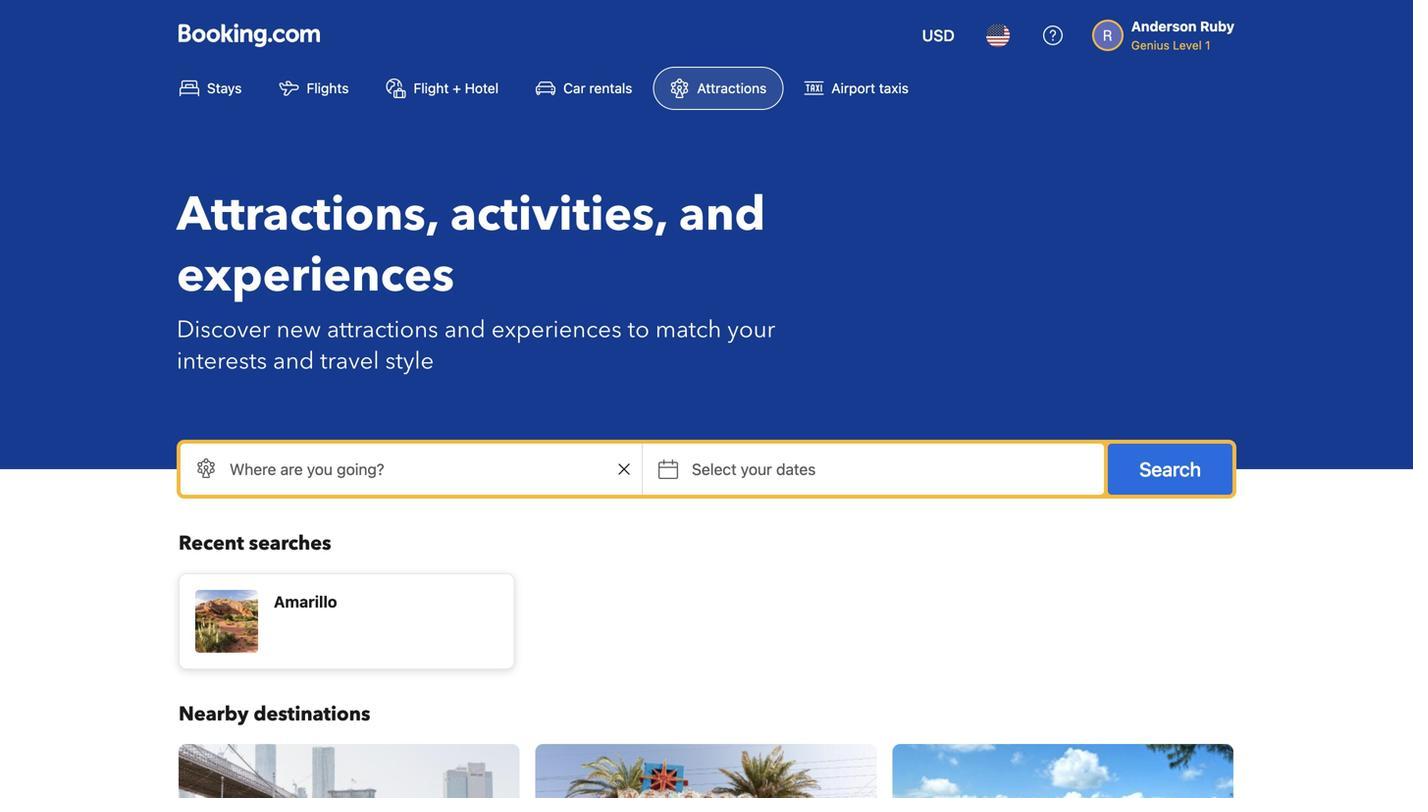 Task type: locate. For each thing, give the bounding box(es) containing it.
interests
[[177, 345, 267, 377]]

activities,
[[450, 183, 667, 247]]

car
[[564, 80, 586, 96]]

genius
[[1132, 38, 1170, 52]]

to
[[628, 314, 650, 346]]

recent searches
[[179, 530, 331, 557]]

attractions
[[697, 80, 767, 96]]

and
[[679, 183, 766, 247], [444, 314, 486, 346], [273, 345, 314, 377]]

your
[[728, 314, 776, 346], [741, 460, 772, 479]]

travel
[[320, 345, 379, 377]]

dates
[[776, 460, 816, 479]]

airport
[[832, 80, 876, 96]]

discover
[[177, 314, 271, 346]]

0 vertical spatial your
[[728, 314, 776, 346]]

experiences
[[177, 243, 455, 308], [492, 314, 622, 346]]

new
[[276, 314, 321, 346]]

attractions link
[[653, 67, 784, 110]]

airport taxis link
[[788, 67, 926, 110]]

experiences up new
[[177, 243, 455, 308]]

1 vertical spatial experiences
[[492, 314, 622, 346]]

flight + hotel
[[414, 80, 499, 96]]

new york image
[[179, 744, 520, 798]]

attractions, activities, and experiences discover new attractions and experiences to match your interests and travel style
[[177, 183, 776, 377]]

amarillo
[[274, 592, 337, 611]]

your left 'dates' on the right bottom
[[741, 460, 772, 479]]

+
[[453, 80, 461, 96]]

search button
[[1108, 444, 1233, 495]]

select
[[692, 460, 737, 479]]

hotel
[[465, 80, 499, 96]]

flights
[[307, 80, 349, 96]]

nearby
[[179, 701, 249, 728]]

0 vertical spatial experiences
[[177, 243, 455, 308]]

car rentals link
[[519, 67, 649, 110]]

las vegas image
[[536, 744, 877, 798]]

your account menu anderson ruby genius level 1 element
[[1092, 9, 1243, 54]]

select your dates
[[692, 460, 816, 479]]

experiences left to
[[492, 314, 622, 346]]

amarillo link
[[179, 573, 515, 669]]

search
[[1140, 457, 1202, 481]]

usd button
[[911, 12, 967, 59]]

0 horizontal spatial and
[[273, 345, 314, 377]]

your right match
[[728, 314, 776, 346]]

anderson ruby genius level 1
[[1132, 18, 1235, 52]]



Task type: vqa. For each thing, say whether or not it's contained in the screenshot.
Upper floors accessible by stairs only
no



Task type: describe. For each thing, give the bounding box(es) containing it.
car rentals
[[564, 80, 633, 96]]

rentals
[[589, 80, 633, 96]]

flight + hotel link
[[370, 67, 515, 110]]

match
[[656, 314, 722, 346]]

nearby destinations
[[179, 701, 371, 728]]

1
[[1205, 38, 1211, 52]]

searches
[[249, 530, 331, 557]]

flights link
[[263, 67, 366, 110]]

level
[[1173, 38, 1202, 52]]

stays link
[[163, 67, 259, 110]]

1 vertical spatial your
[[741, 460, 772, 479]]

usd
[[922, 26, 955, 45]]

anderson
[[1132, 18, 1197, 34]]

attractions
[[327, 314, 438, 346]]

booking.com image
[[179, 24, 320, 47]]

style
[[385, 345, 434, 377]]

Where are you going? search field
[[181, 444, 642, 495]]

2 horizontal spatial and
[[679, 183, 766, 247]]

your inside attractions, activities, and experiences discover new attractions and experiences to match your interests and travel style
[[728, 314, 776, 346]]

recent
[[179, 530, 244, 557]]

flight
[[414, 80, 449, 96]]

destinations
[[254, 701, 371, 728]]

1 horizontal spatial experiences
[[492, 314, 622, 346]]

stays
[[207, 80, 242, 96]]

attractions,
[[177, 183, 438, 247]]

0 horizontal spatial experiences
[[177, 243, 455, 308]]

key west image
[[893, 744, 1234, 798]]

airport taxis
[[832, 80, 909, 96]]

1 horizontal spatial and
[[444, 314, 486, 346]]

taxis
[[879, 80, 909, 96]]

ruby
[[1200, 18, 1235, 34]]



